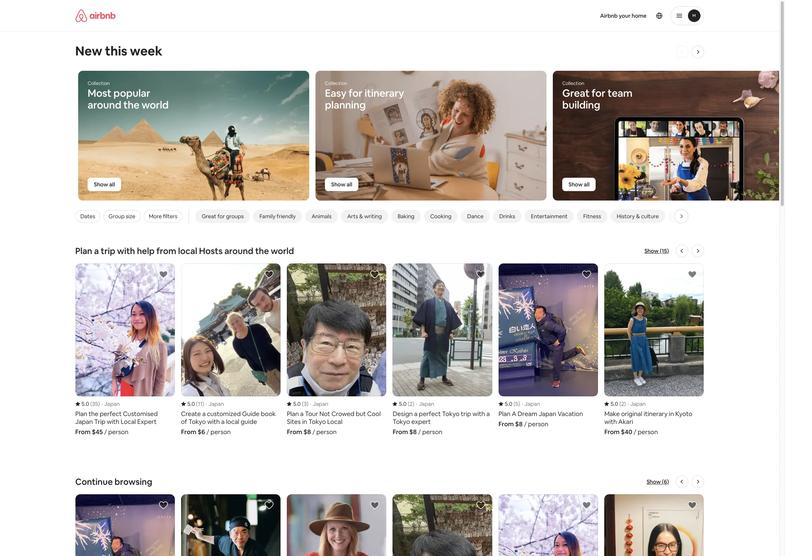 Task type: vqa. For each thing, say whether or not it's contained in the screenshot.
3rd ) from right
yes



Task type: describe. For each thing, give the bounding box(es) containing it.
) for rating 5.0 out of 5; 5 reviews image on the right
[[519, 400, 521, 407]]

more filters
[[149, 213, 178, 220]]

show (15)
[[645, 247, 670, 254]]

most
[[88, 87, 111, 100]]

save this experience image inside plan a dream japan vacation group
[[583, 270, 592, 279]]

plan a tour not crowed but cool sites in tokyo local group
[[287, 264, 387, 436]]

create a customized guide book of tokyo with a local guide group
[[181, 264, 281, 436]]

) for rating 5.0 out of 5; 2 reviews image in the make original itinerary in kyoto with akari group
[[625, 400, 627, 407]]

( for plan a tour not crowed but cool sites in tokyo local group
[[302, 400, 304, 407]]

$8 for 5
[[516, 420, 523, 428]]

family friendly element
[[260, 213, 296, 220]]

/ for rating 5.0 out of 5; 3 reviews image
[[313, 428, 315, 436]]

person for rating 5.0 out of 5; 2 reviews image in the make original itinerary in kyoto with akari group
[[638, 428, 659, 436]]

/ for rating 5.0 out of 5; 11 reviews image
[[207, 428, 209, 436]]

magic button
[[669, 210, 697, 223]]

5.0 ( 5 )
[[505, 400, 521, 407]]

group size
[[109, 213, 136, 220]]

arts & writing element
[[348, 213, 382, 220]]

35
[[92, 400, 98, 407]]

drinks button
[[493, 210, 522, 223]]

cooking
[[431, 213, 452, 220]]

from for plan a tour not crowed but cool sites in tokyo local group
[[287, 428, 302, 436]]

dates button
[[75, 210, 100, 223]]

entertainment element
[[531, 213, 568, 220]]

size
[[126, 213, 136, 220]]

dance button
[[461, 210, 490, 223]]

profile element
[[458, 0, 705, 31]]

new
[[75, 43, 102, 59]]

$40
[[622, 428, 633, 436]]

continue
[[75, 476, 113, 487]]

· for rating 5.0 out of 5; 3 reviews image
[[310, 400, 312, 407]]

from $8 / person for 5.0 ( 3 )
[[287, 428, 337, 436]]

dance
[[468, 213, 484, 220]]

(6)
[[663, 478, 670, 485]]

drinks
[[500, 213, 516, 220]]

fitness
[[584, 213, 602, 220]]

$6
[[198, 428, 205, 436]]

show all for most popular around the world
[[94, 181, 115, 188]]

friendly
[[277, 213, 296, 220]]

drinks element
[[500, 213, 516, 220]]

continue browsing
[[75, 476, 152, 487]]

group
[[109, 213, 125, 220]]

make original itinerary in kyoto with akari group
[[605, 264, 705, 436]]

5.0 for make original itinerary in kyoto with akari group
[[611, 400, 619, 407]]

· japan for rating 5.0 out of 5; 11 reviews image
[[206, 400, 224, 407]]

( for plan the perfect customised japan trip with local expert group
[[90, 400, 92, 407]]

home
[[632, 12, 647, 19]]

collection for great
[[563, 80, 585, 87]]

japan for rating 5.0 out of 5; 3 reviews image
[[313, 400, 329, 407]]

5.0 ( 11 )
[[188, 400, 204, 407]]

rating 5.0 out of 5; 2 reviews image for $40
[[605, 400, 627, 407]]

save this experience image inside create a customized guide book of tokyo with a local guide group
[[265, 270, 274, 279]]

· for rating 5.0 out of 5; 2 reviews image in the make original itinerary in kyoto with akari group
[[628, 400, 629, 407]]

browsing
[[115, 476, 152, 487]]

history
[[617, 213, 636, 220]]

show (6)
[[647, 478, 670, 485]]

5.0 ( 2 ) for $8
[[399, 400, 415, 407]]

( for create a customized guide book of tokyo with a local guide group
[[196, 400, 198, 407]]

writing
[[365, 213, 382, 220]]

) for rating 5.0 out of 5; 11 reviews image
[[203, 400, 204, 407]]

culture
[[642, 213, 660, 220]]

magic
[[675, 213, 690, 220]]

5.0 ( 3 )
[[293, 400, 309, 407]]

cooking element
[[431, 213, 452, 220]]

rating 5.0 out of 5; 35 reviews image
[[75, 400, 100, 407]]

new this week group
[[0, 70, 785, 201]]

world inside collection most popular around the world
[[142, 98, 169, 112]]

itinerary
[[365, 87, 405, 100]]

group size button
[[104, 210, 141, 223]]

) for rating 5.0 out of 5; 2 reviews image inside the "design a perfect tokyo trip with a tokyo expert" group
[[413, 400, 415, 407]]

show for most popular around the world
[[94, 181, 108, 188]]

around inside collection most popular around the world
[[88, 98, 121, 112]]

arts & writing
[[348, 213, 382, 220]]

all for building
[[584, 181, 590, 188]]

fitness element
[[584, 213, 602, 220]]

/ for rating 5.0 out of 5; 35 reviews image
[[104, 428, 107, 436]]

for for building
[[592, 87, 606, 100]]

more
[[149, 213, 162, 220]]

person for rating 5.0 out of 5; 2 reviews image inside the "design a perfect tokyo trip with a tokyo expert" group
[[423, 428, 443, 436]]

airbnb
[[601, 12, 618, 19]]

(15)
[[660, 247, 670, 254]]

dates
[[80, 213, 95, 220]]

from $8 / person for 5.0 ( 5 )
[[499, 420, 549, 428]]

entertainment button
[[525, 210, 574, 223]]

animals
[[312, 213, 332, 220]]

$45
[[92, 428, 103, 436]]

your
[[619, 12, 631, 19]]

animals button
[[306, 210, 338, 223]]

save this experience image inside the "design a perfect tokyo trip with a tokyo expert" group
[[477, 270, 486, 279]]

· japan for rating 5.0 out of 5; 2 reviews image inside the "design a perfect tokyo trip with a tokyo expert" group
[[416, 400, 435, 407]]

/ inside make original itinerary in kyoto with akari group
[[634, 428, 637, 436]]

2 horizontal spatial save this experience image
[[583, 501, 592, 510]]

show (6) link
[[647, 478, 670, 486]]

· japan for rating 5.0 out of 5; 3 reviews image
[[310, 400, 329, 407]]

5.0 for the "design a perfect tokyo trip with a tokyo expert" group
[[399, 400, 407, 407]]

trip
[[101, 245, 115, 256]]

rating 5.0 out of 5; 11 reviews image
[[181, 400, 204, 407]]

entertainment
[[531, 213, 568, 220]]

/ for rating 5.0 out of 5; 5 reviews image on the right
[[525, 420, 527, 428]]

arts & writing button
[[341, 210, 389, 223]]

0 horizontal spatial save this experience image
[[159, 270, 168, 279]]

show all link for most popular around the world
[[88, 178, 121, 191]]

show all for great for team building
[[569, 181, 590, 188]]

5.0 for plan a tour not crowed but cool sites in tokyo local group
[[293, 400, 301, 407]]

more filters button
[[144, 210, 183, 223]]

from $8 / person for 5.0 ( 2 )
[[393, 428, 443, 436]]

japan inside make original itinerary in kyoto with akari group
[[631, 400, 646, 407]]

person for rating 5.0 out of 5; 11 reviews image
[[211, 428, 231, 436]]

1 horizontal spatial world
[[271, 245, 294, 256]]

$8 for 3
[[304, 428, 311, 436]]

5.0 for plan a dream japan vacation group at right
[[505, 400, 513, 407]]

5
[[516, 400, 519, 407]]

save this experience image inside make original itinerary in kyoto with akari group
[[688, 270, 698, 279]]

11
[[198, 400, 203, 407]]

great inside great for groups button
[[202, 213, 216, 220]]



Task type: locate. For each thing, give the bounding box(es) containing it.
1 horizontal spatial rating 5.0 out of 5; 2 reviews image
[[605, 400, 627, 407]]

0 horizontal spatial show all link
[[88, 178, 121, 191]]

plan a trip with help from local hosts around the world
[[75, 245, 294, 256]]

1 horizontal spatial 5.0 ( 2 )
[[611, 400, 627, 407]]

0 horizontal spatial all
[[109, 181, 115, 188]]

this week
[[105, 43, 163, 59]]

( inside plan a dream japan vacation group
[[514, 400, 516, 407]]

5.0 ( 2 ) for $40
[[611, 400, 627, 407]]

from $6 / person
[[181, 428, 231, 436]]

show for great for team building
[[569, 181, 583, 188]]

easy
[[325, 87, 347, 100]]

0 horizontal spatial show all
[[94, 181, 115, 188]]

the down family
[[255, 245, 269, 256]]

show all link up arts
[[325, 178, 359, 191]]

3 show all link from the left
[[563, 178, 596, 191]]

) for rating 5.0 out of 5; 35 reviews image
[[98, 400, 100, 407]]

5.0 inside plan a dream japan vacation group
[[505, 400, 513, 407]]

magic element
[[675, 213, 690, 220]]

rating 5.0 out of 5; 5 reviews image
[[499, 400, 521, 407]]

6 ) from the left
[[625, 400, 627, 407]]

1 all from the left
[[109, 181, 115, 188]]

all up group
[[109, 181, 115, 188]]

japan inside plan a tour not crowed but cool sites in tokyo local group
[[313, 400, 329, 407]]

5.0 for create a customized guide book of tokyo with a local guide group
[[188, 400, 195, 407]]

/
[[525, 420, 527, 428], [104, 428, 107, 436], [207, 428, 209, 436], [313, 428, 315, 436], [419, 428, 421, 436], [634, 428, 637, 436]]

for left team
[[592, 87, 606, 100]]

great
[[563, 87, 590, 100], [202, 213, 216, 220]]

/ inside plan a dream japan vacation group
[[525, 420, 527, 428]]

person inside plan a tour not crowed but cool sites in tokyo local group
[[317, 428, 337, 436]]

$8 for 2
[[410, 428, 417, 436]]

· inside make original itinerary in kyoto with akari group
[[628, 400, 629, 407]]

1 collection from the left
[[88, 80, 110, 87]]

from for make original itinerary in kyoto with akari group
[[605, 428, 620, 436]]

· inside plan the perfect customised japan trip with local expert group
[[102, 400, 103, 407]]

from
[[157, 245, 176, 256]]

1 japan from the left
[[104, 400, 120, 407]]

person inside the "design a perfect tokyo trip with a tokyo expert" group
[[423, 428, 443, 436]]

from for create a customized guide book of tokyo with a local guide group
[[181, 428, 197, 436]]

save this experience image
[[265, 270, 274, 279], [371, 270, 380, 279], [477, 270, 486, 279], [583, 270, 592, 279], [688, 270, 698, 279], [159, 501, 168, 510], [265, 501, 274, 510], [371, 501, 380, 510], [688, 501, 698, 510]]

5.0 inside the "design a perfect tokyo trip with a tokyo expert" group
[[399, 400, 407, 407]]

3 ) from the left
[[307, 400, 309, 407]]

2 horizontal spatial from $8 / person
[[499, 420, 549, 428]]

5 japan from the left
[[525, 400, 540, 407]]

3 · japan from the left
[[310, 400, 329, 407]]

(
[[90, 400, 92, 407], [196, 400, 198, 407], [302, 400, 304, 407], [408, 400, 410, 407], [514, 400, 516, 407], [620, 400, 622, 407]]

·
[[102, 400, 103, 407], [206, 400, 207, 407], [310, 400, 312, 407], [416, 400, 418, 407], [522, 400, 524, 407], [628, 400, 629, 407]]

new this week
[[75, 43, 163, 59]]

person for rating 5.0 out of 5; 5 reviews image on the right
[[529, 420, 549, 428]]

0 horizontal spatial for
[[218, 213, 225, 220]]

great for groups
[[202, 213, 244, 220]]

collection inside collection great for team building
[[563, 80, 585, 87]]

animals element
[[312, 213, 332, 220]]

0 horizontal spatial great
[[202, 213, 216, 220]]

0 horizontal spatial &
[[360, 213, 363, 220]]

baking element
[[398, 213, 415, 220]]

2 horizontal spatial show all link
[[563, 178, 596, 191]]

0 horizontal spatial $8
[[304, 428, 311, 436]]

· japan inside make original itinerary in kyoto with akari group
[[628, 400, 646, 407]]

cooking button
[[424, 210, 458, 223]]

for inside collection easy for itinerary planning
[[349, 87, 363, 100]]

collection for most
[[88, 80, 110, 87]]

rating 5.0 out of 5; 2 reviews image for $8
[[393, 400, 415, 407]]

from $8 / person inside plan a dream japan vacation group
[[499, 420, 549, 428]]

4 ( from the left
[[408, 400, 410, 407]]

plan
[[75, 245, 92, 256]]

1 horizontal spatial great
[[563, 87, 590, 100]]

· for rating 5.0 out of 5; 2 reviews image inside the "design a perfect tokyo trip with a tokyo expert" group
[[416, 400, 418, 407]]

arts
[[348, 213, 358, 220]]

from inside create a customized guide book of tokyo with a local guide group
[[181, 428, 197, 436]]

( inside plan a tour not crowed but cool sites in tokyo local group
[[302, 400, 304, 407]]

great for groups button
[[196, 210, 250, 223]]

&
[[360, 213, 363, 220], [637, 213, 641, 220]]

rating 5.0 out of 5; 2 reviews image inside the "design a perfect tokyo trip with a tokyo expert" group
[[393, 400, 415, 407]]

collection inside collection easy for itinerary planning
[[325, 80, 347, 87]]

5 · japan from the left
[[522, 400, 540, 407]]

1 ( from the left
[[90, 400, 92, 407]]

1 show all from the left
[[94, 181, 115, 188]]

5 5.0 from the left
[[505, 400, 513, 407]]

· for rating 5.0 out of 5; 35 reviews image
[[102, 400, 103, 407]]

1 horizontal spatial around
[[225, 245, 254, 256]]

1 horizontal spatial show all
[[332, 181, 353, 188]]

6 5.0 from the left
[[611, 400, 619, 407]]

rating 5.0 out of 5; 2 reviews image inside make original itinerary in kyoto with akari group
[[605, 400, 627, 407]]

2 horizontal spatial collection
[[563, 80, 585, 87]]

3
[[304, 400, 307, 407]]

· japan inside create a customized guide book of tokyo with a local guide group
[[206, 400, 224, 407]]

5.0 ( 2 ) inside the "design a perfect tokyo trip with a tokyo expert" group
[[399, 400, 415, 407]]

person
[[529, 420, 549, 428], [108, 428, 129, 436], [211, 428, 231, 436], [317, 428, 337, 436], [423, 428, 443, 436], [638, 428, 659, 436]]

from inside plan a tour not crowed but cool sites in tokyo local group
[[287, 428, 302, 436]]

& inside history & culture button
[[637, 213, 641, 220]]

2 horizontal spatial show all
[[569, 181, 590, 188]]

history & culture
[[617, 213, 660, 220]]

0 horizontal spatial around
[[88, 98, 121, 112]]

design a perfect tokyo trip with a tokyo expert group
[[393, 264, 493, 436]]

5.0 ( 2 ) inside make original itinerary in kyoto with akari group
[[611, 400, 627, 407]]

5.0 inside plan the perfect customised japan trip with local expert group
[[82, 400, 89, 407]]

show all link up group
[[88, 178, 121, 191]]

& for arts
[[360, 213, 363, 220]]

1 show all link from the left
[[88, 178, 121, 191]]

0 horizontal spatial 2
[[410, 400, 413, 407]]

( inside create a customized guide book of tokyo with a local guide group
[[196, 400, 198, 407]]

2 collection from the left
[[325, 80, 347, 87]]

& right arts
[[360, 213, 363, 220]]

for left groups
[[218, 213, 225, 220]]

1 horizontal spatial $8
[[410, 428, 417, 436]]

team
[[608, 87, 633, 100]]

baking
[[398, 213, 415, 220]]

) inside plan the perfect customised japan trip with local expert group
[[98, 400, 100, 407]]

1 horizontal spatial all
[[347, 181, 353, 188]]

person for rating 5.0 out of 5; 3 reviews image
[[317, 428, 337, 436]]

planning
[[325, 98, 366, 112]]

· inside the "design a perfect tokyo trip with a tokyo expert" group
[[416, 400, 418, 407]]

show all link up the fitness button
[[563, 178, 596, 191]]

all for planning
[[347, 181, 353, 188]]

5.0 inside create a customized guide book of tokyo with a local guide group
[[188, 400, 195, 407]]

6 japan from the left
[[631, 400, 646, 407]]

0 horizontal spatial 5.0 ( 2 )
[[399, 400, 415, 407]]

for
[[349, 87, 363, 100], [592, 87, 606, 100], [218, 213, 225, 220]]

0 horizontal spatial rating 5.0 out of 5; 2 reviews image
[[393, 400, 415, 407]]

1 vertical spatial world
[[271, 245, 294, 256]]

fitness button
[[578, 210, 608, 223]]

3 · from the left
[[310, 400, 312, 407]]

· inside plan a dream japan vacation group
[[522, 400, 524, 407]]

0 vertical spatial great
[[563, 87, 590, 100]]

) inside create a customized guide book of tokyo with a local guide group
[[203, 400, 204, 407]]

all
[[109, 181, 115, 188], [347, 181, 353, 188], [584, 181, 590, 188]]

( inside plan the perfect customised japan trip with local expert group
[[90, 400, 92, 407]]

from $45 / person
[[75, 428, 129, 436]]

0 vertical spatial the
[[124, 98, 140, 112]]

all up the fitness button
[[584, 181, 590, 188]]

5.0 ( 35 )
[[82, 400, 100, 407]]

2 show all link from the left
[[325, 178, 359, 191]]

groups
[[226, 213, 244, 220]]

collection inside collection most popular around the world
[[88, 80, 110, 87]]

from $8 / person inside the "design a perfect tokyo trip with a tokyo expert" group
[[393, 428, 443, 436]]

from inside the "design a perfect tokyo trip with a tokyo expert" group
[[393, 428, 408, 436]]

5.0 for plan the perfect customised japan trip with local expert group
[[82, 400, 89, 407]]

show up the fitness button
[[569, 181, 583, 188]]

save this experience image
[[159, 270, 168, 279], [477, 501, 486, 510], [583, 501, 592, 510]]

· japan for rating 5.0 out of 5; 5 reviews image on the right
[[522, 400, 540, 407]]

& inside arts & writing 'button'
[[360, 213, 363, 220]]

rating 5.0 out of 5; 3 reviews image
[[287, 400, 309, 407]]

1 horizontal spatial show all link
[[325, 178, 359, 191]]

1 horizontal spatial 2
[[622, 400, 625, 407]]

collection most popular around the world
[[88, 80, 169, 112]]

show all
[[94, 181, 115, 188], [332, 181, 353, 188], [569, 181, 590, 188]]

4 ) from the left
[[413, 400, 415, 407]]

( for the "design a perfect tokyo trip with a tokyo expert" group
[[408, 400, 410, 407]]

4 · japan from the left
[[416, 400, 435, 407]]

history & culture element
[[617, 213, 660, 220]]

family friendly button
[[253, 210, 302, 223]]

for inside button
[[218, 213, 225, 220]]

1 horizontal spatial &
[[637, 213, 641, 220]]

person inside plan the perfect customised japan trip with local expert group
[[108, 428, 129, 436]]

/ inside the "design a perfect tokyo trip with a tokyo expert" group
[[419, 428, 421, 436]]

4 5.0 from the left
[[399, 400, 407, 407]]

2 & from the left
[[637, 213, 641, 220]]

2 horizontal spatial $8
[[516, 420, 523, 428]]

6 · japan from the left
[[628, 400, 646, 407]]

history & culture button
[[611, 210, 666, 223]]

japan for rating 5.0 out of 5; 35 reviews image
[[104, 400, 120, 407]]

great inside collection great for team building
[[563, 87, 590, 100]]

2 · japan from the left
[[206, 400, 224, 407]]

· inside create a customized guide book of tokyo with a local guide group
[[206, 400, 207, 407]]

3 collection from the left
[[563, 80, 585, 87]]

1 horizontal spatial from $8 / person
[[393, 428, 443, 436]]

) for rating 5.0 out of 5; 3 reviews image
[[307, 400, 309, 407]]

show all up arts
[[332, 181, 353, 188]]

( inside make original itinerary in kyoto with akari group
[[620, 400, 622, 407]]

$8 inside the "design a perfect tokyo trip with a tokyo expert" group
[[410, 428, 417, 436]]

2 rating 5.0 out of 5; 2 reviews image from the left
[[605, 400, 627, 407]]

the right most
[[124, 98, 140, 112]]

from $8 / person
[[499, 420, 549, 428], [287, 428, 337, 436], [393, 428, 443, 436]]

2 · from the left
[[206, 400, 207, 407]]

6 ( from the left
[[620, 400, 622, 407]]

· for rating 5.0 out of 5; 11 reviews image
[[206, 400, 207, 407]]

person for rating 5.0 out of 5; 35 reviews image
[[108, 428, 129, 436]]

show for easy for itinerary planning
[[332, 181, 346, 188]]

for for planning
[[349, 87, 363, 100]]

1 horizontal spatial collection
[[325, 80, 347, 87]]

· inside plan a tour not crowed but cool sites in tokyo local group
[[310, 400, 312, 407]]

airbnb your home
[[601, 12, 647, 19]]

3 japan from the left
[[313, 400, 329, 407]]

5 ) from the left
[[519, 400, 521, 407]]

show all link for easy for itinerary planning
[[325, 178, 359, 191]]

family friendly
[[260, 213, 296, 220]]

popular
[[114, 87, 150, 100]]

2 2 from the left
[[622, 400, 625, 407]]

hosts
[[199, 245, 223, 256]]

1 horizontal spatial for
[[349, 87, 363, 100]]

) inside plan a tour not crowed but cool sites in tokyo local group
[[307, 400, 309, 407]]

dance element
[[468, 213, 484, 220]]

collection up planning
[[325, 80, 347, 87]]

· japan inside plan a dream japan vacation group
[[522, 400, 540, 407]]

with
[[117, 245, 135, 256]]

for right easy
[[349, 87, 363, 100]]

2 for $40
[[622, 400, 625, 407]]

0 horizontal spatial collection
[[88, 80, 110, 87]]

collection great for team building
[[563, 80, 633, 112]]

show left (6) at right
[[647, 478, 661, 485]]

show up animals
[[332, 181, 346, 188]]

) inside make original itinerary in kyoto with akari group
[[625, 400, 627, 407]]

2 japan from the left
[[209, 400, 224, 407]]

· japan inside the "design a perfect tokyo trip with a tokyo expert" group
[[416, 400, 435, 407]]

0 vertical spatial world
[[142, 98, 169, 112]]

local
[[178, 245, 197, 256]]

2 ( from the left
[[196, 400, 198, 407]]

2 for $8
[[410, 400, 413, 407]]

3 5.0 from the left
[[293, 400, 301, 407]]

4 japan from the left
[[419, 400, 435, 407]]

1 rating 5.0 out of 5; 2 reviews image from the left
[[393, 400, 415, 407]]

from
[[499, 420, 514, 428], [75, 428, 91, 436], [181, 428, 197, 436], [287, 428, 302, 436], [393, 428, 408, 436], [605, 428, 620, 436]]

$8 inside plan a tour not crowed but cool sites in tokyo local group
[[304, 428, 311, 436]]

from inside plan a dream japan vacation group
[[499, 420, 514, 428]]

( for make original itinerary in kyoto with akari group
[[620, 400, 622, 407]]

5 ( from the left
[[514, 400, 516, 407]]

rating 5.0 out of 5; 2 reviews image
[[393, 400, 415, 407], [605, 400, 627, 407]]

· for rating 5.0 out of 5; 5 reviews image on the right
[[522, 400, 524, 407]]

0 horizontal spatial the
[[124, 98, 140, 112]]

person inside plan a dream japan vacation group
[[529, 420, 549, 428]]

2 inside the "design a perfect tokyo trip with a tokyo expert" group
[[410, 400, 413, 407]]

collection down new
[[88, 80, 110, 87]]

3 ( from the left
[[302, 400, 304, 407]]

show all up group
[[94, 181, 115, 188]]

all for the
[[109, 181, 115, 188]]

5 · from the left
[[522, 400, 524, 407]]

2 5.0 ( 2 ) from the left
[[611, 400, 627, 407]]

plan the perfect customised japan trip with local expert group
[[75, 264, 175, 436]]

6 · from the left
[[628, 400, 629, 407]]

show all link for great for team building
[[563, 178, 596, 191]]

· japan for rating 5.0 out of 5; 2 reviews image in the make original itinerary in kyoto with akari group
[[628, 400, 646, 407]]

( for plan a dream japan vacation group at right
[[514, 400, 516, 407]]

· japan
[[102, 400, 120, 407], [206, 400, 224, 407], [310, 400, 329, 407], [416, 400, 435, 407], [522, 400, 540, 407], [628, 400, 646, 407]]

1 5.0 ( 2 ) from the left
[[399, 400, 415, 407]]

family
[[260, 213, 276, 220]]

5.0 inside make original itinerary in kyoto with akari group
[[611, 400, 619, 407]]

1 ) from the left
[[98, 400, 100, 407]]

1 · from the left
[[102, 400, 103, 407]]

japan for rating 5.0 out of 5; 5 reviews image on the right
[[525, 400, 540, 407]]

show all up the fitness button
[[569, 181, 590, 188]]

for inside collection great for team building
[[592, 87, 606, 100]]

· japan inside plan a tour not crowed but cool sites in tokyo local group
[[310, 400, 329, 407]]

1 horizontal spatial save this experience image
[[477, 501, 486, 510]]

person inside make original itinerary in kyoto with akari group
[[638, 428, 659, 436]]

· japan for rating 5.0 out of 5; 35 reviews image
[[102, 400, 120, 407]]

) inside the "design a perfect tokyo trip with a tokyo expert" group
[[413, 400, 415, 407]]

4 · from the left
[[416, 400, 418, 407]]

collection
[[88, 80, 110, 87], [325, 80, 347, 87], [563, 80, 585, 87]]

great for groups element
[[202, 213, 244, 220]]

from for the "design a perfect tokyo trip with a tokyo expert" group
[[393, 428, 408, 436]]

plan a dream japan vacation group
[[499, 264, 599, 428]]

from $8 / person inside plan a tour not crowed but cool sites in tokyo local group
[[287, 428, 337, 436]]

save this experience image inside plan a tour not crowed but cool sites in tokyo local group
[[371, 270, 380, 279]]

/ inside plan a tour not crowed but cool sites in tokyo local group
[[313, 428, 315, 436]]

from inside plan the perfect customised japan trip with local expert group
[[75, 428, 91, 436]]

collection easy for itinerary planning
[[325, 80, 405, 112]]

help
[[137, 245, 155, 256]]

5.0 inside plan a tour not crowed but cool sites in tokyo local group
[[293, 400, 301, 407]]

) inside plan a dream japan vacation group
[[519, 400, 521, 407]]

a
[[94, 245, 99, 256]]

( inside the "design a perfect tokyo trip with a tokyo expert" group
[[408, 400, 410, 407]]

around
[[88, 98, 121, 112], [225, 245, 254, 256]]

2 show all from the left
[[332, 181, 353, 188]]

2 inside make original itinerary in kyoto with akari group
[[622, 400, 625, 407]]

baking button
[[392, 210, 421, 223]]

0 vertical spatial around
[[88, 98, 121, 112]]

& for history
[[637, 213, 641, 220]]

· japan inside plan the perfect customised japan trip with local expert group
[[102, 400, 120, 407]]

from for plan the perfect customised japan trip with local expert group
[[75, 428, 91, 436]]

airbnb your home link
[[596, 7, 652, 24]]

show all for easy for itinerary planning
[[332, 181, 353, 188]]

1 & from the left
[[360, 213, 363, 220]]

show all link
[[88, 178, 121, 191], [325, 178, 359, 191], [563, 178, 596, 191]]

0 horizontal spatial from $8 / person
[[287, 428, 337, 436]]

collection for easy
[[325, 80, 347, 87]]

1 vertical spatial the
[[255, 245, 269, 256]]

japan inside the "design a perfect tokyo trip with a tokyo expert" group
[[419, 400, 435, 407]]

1 vertical spatial around
[[225, 245, 254, 256]]

person inside create a customized guide book of tokyo with a local guide group
[[211, 428, 231, 436]]

3 show all from the left
[[569, 181, 590, 188]]

3 all from the left
[[584, 181, 590, 188]]

building
[[563, 98, 601, 112]]

filters
[[163, 213, 178, 220]]

show left (15) on the right top of page
[[645, 247, 659, 254]]

$8
[[516, 420, 523, 428], [304, 428, 311, 436], [410, 428, 417, 436]]

japan for rating 5.0 out of 5; 11 reviews image
[[209, 400, 224, 407]]

show (15) link
[[645, 247, 670, 255]]

japan inside create a customized guide book of tokyo with a local guide group
[[209, 400, 224, 407]]

from $40 / person
[[605, 428, 659, 436]]

2 5.0 from the left
[[188, 400, 195, 407]]

/ inside create a customized guide book of tokyo with a local guide group
[[207, 428, 209, 436]]

the inside collection most popular around the world
[[124, 98, 140, 112]]

5.0 ( 2 )
[[399, 400, 415, 407], [611, 400, 627, 407]]

collection up building
[[563, 80, 585, 87]]

from inside make original itinerary in kyoto with akari group
[[605, 428, 620, 436]]

2 horizontal spatial all
[[584, 181, 590, 188]]

$8 inside plan a dream japan vacation group
[[516, 420, 523, 428]]

1 vertical spatial great
[[202, 213, 216, 220]]

/ inside plan the perfect customised japan trip with local expert group
[[104, 428, 107, 436]]

1 5.0 from the left
[[82, 400, 89, 407]]

0 horizontal spatial world
[[142, 98, 169, 112]]

2 ) from the left
[[203, 400, 204, 407]]

1 2 from the left
[[410, 400, 413, 407]]

2 horizontal spatial for
[[592, 87, 606, 100]]

& left culture at the right
[[637, 213, 641, 220]]

from for plan a dream japan vacation group at right
[[499, 420, 514, 428]]

5.0
[[82, 400, 89, 407], [188, 400, 195, 407], [293, 400, 301, 407], [399, 400, 407, 407], [505, 400, 513, 407], [611, 400, 619, 407]]

show up dates dropdown button
[[94, 181, 108, 188]]

all up arts
[[347, 181, 353, 188]]

1 horizontal spatial the
[[255, 245, 269, 256]]

2 all from the left
[[347, 181, 353, 188]]

1 · japan from the left
[[102, 400, 120, 407]]



